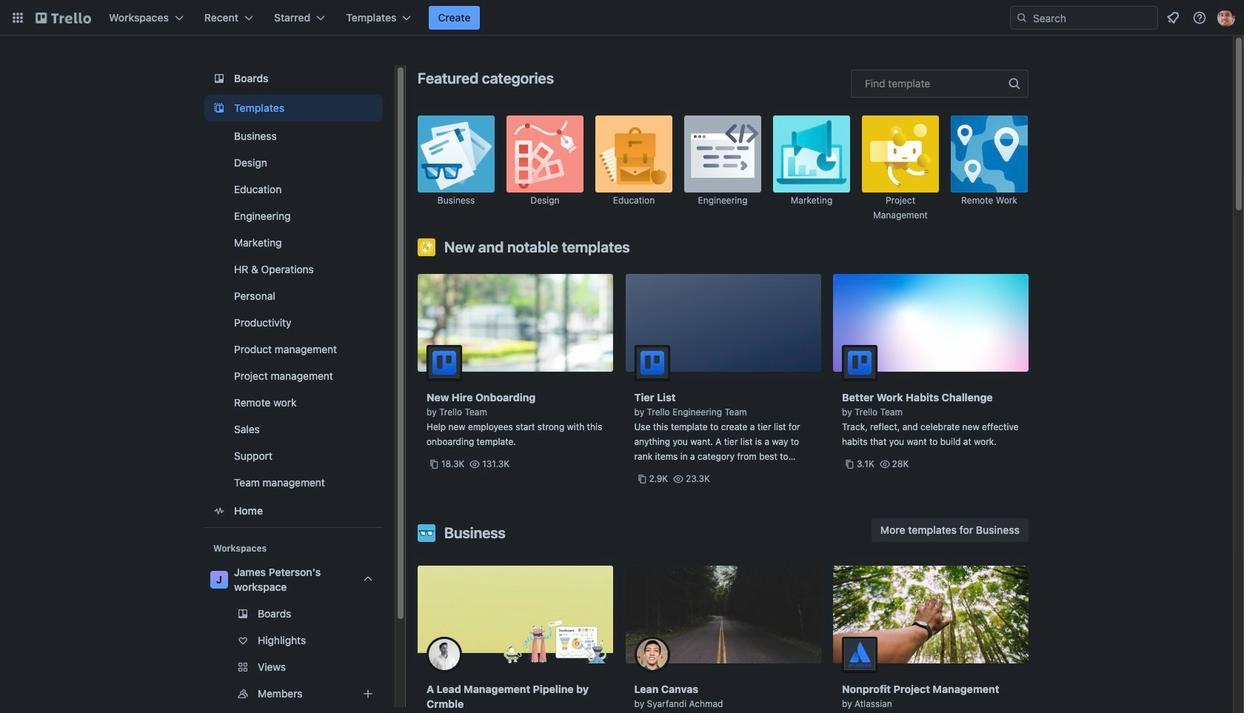 Task type: locate. For each thing, give the bounding box(es) containing it.
forward image right add image
[[380, 685, 398, 703]]

2 forward image from the top
[[380, 685, 398, 703]]

business icon image
[[418, 116, 495, 193], [418, 525, 436, 542]]

forward image left toni, founder @ crmble icon
[[380, 659, 398, 677]]

add image
[[359, 685, 377, 703]]

board image
[[210, 70, 228, 87]]

remote work icon image
[[951, 116, 1029, 193]]

1 vertical spatial forward image
[[380, 685, 398, 703]]

back to home image
[[36, 6, 91, 30]]

marketing icon image
[[774, 116, 851, 193]]

1 business icon image from the top
[[418, 116, 495, 193]]

trello team image
[[843, 345, 878, 381]]

None field
[[851, 70, 1029, 98]]

james peterson (jamespeterson93) image
[[1218, 9, 1236, 27]]

0 vertical spatial forward image
[[380, 659, 398, 677]]

syarfandi achmad image
[[635, 637, 670, 673]]

1 vertical spatial business icon image
[[418, 525, 436, 542]]

forward image
[[380, 659, 398, 677], [380, 685, 398, 703]]

toni, founder @ crmble image
[[427, 637, 462, 673]]

template board image
[[210, 99, 228, 117]]

0 vertical spatial business icon image
[[418, 116, 495, 193]]

primary element
[[0, 0, 1245, 36]]

2 business icon image from the top
[[418, 525, 436, 542]]



Task type: describe. For each thing, give the bounding box(es) containing it.
atlassian image
[[843, 637, 878, 673]]

search image
[[1017, 12, 1029, 24]]

0 notifications image
[[1165, 9, 1183, 27]]

1 forward image from the top
[[380, 659, 398, 677]]

education icon image
[[596, 116, 673, 193]]

Search field
[[1011, 6, 1159, 30]]

trello team image
[[427, 345, 462, 381]]

switch to… image
[[10, 10, 25, 25]]

open information menu image
[[1193, 10, 1208, 25]]

home image
[[210, 502, 228, 520]]

engineering icon image
[[685, 116, 762, 193]]

project management icon image
[[863, 116, 940, 193]]

trello engineering team image
[[635, 345, 670, 381]]

design icon image
[[507, 116, 584, 193]]



Task type: vqa. For each thing, say whether or not it's contained in the screenshot.
Business Icon
yes



